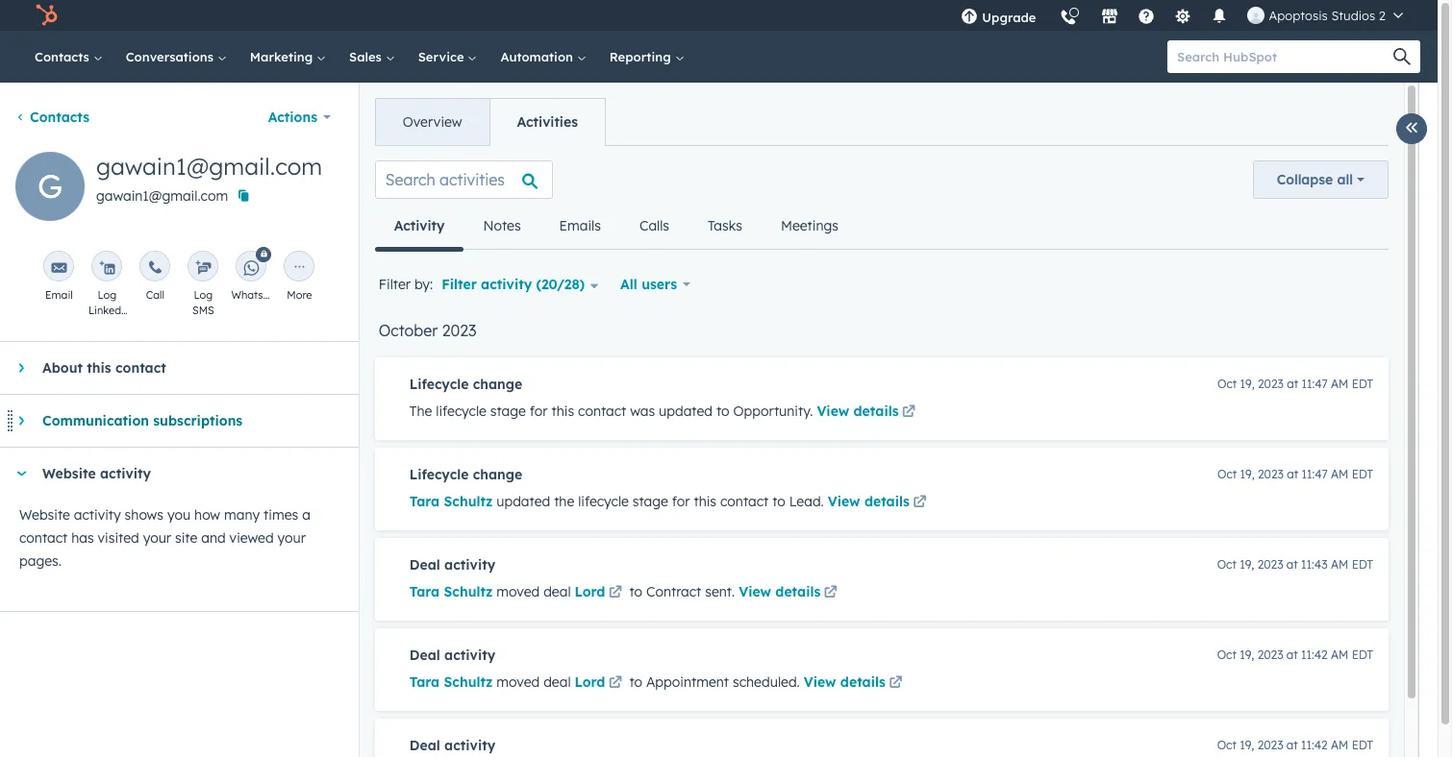 Task type: locate. For each thing, give the bounding box(es) containing it.
whatsapp image
[[244, 261, 259, 276]]

updated right was
[[659, 403, 713, 420]]

1 moved from the top
[[497, 584, 540, 601]]

Search HubSpot search field
[[1168, 40, 1403, 73]]

oct for second lifecycle change element
[[1218, 467, 1237, 482]]

view details right sent in the bottom of the page
[[739, 584, 821, 601]]

meetings
[[781, 217, 839, 235]]

1 vertical spatial website
[[19, 507, 70, 524]]

1 vertical spatial lord link
[[575, 673, 626, 696]]

lord
[[575, 584, 605, 601], [575, 674, 605, 692]]

1 lord from the top
[[575, 584, 605, 601]]

actions button
[[256, 98, 343, 137]]

0 vertical spatial contacts
[[35, 49, 93, 64]]

1 vertical spatial deal activity
[[409, 647, 496, 665]]

1 vertical spatial deal
[[409, 647, 440, 665]]

you
[[167, 507, 191, 524]]

0 vertical spatial lifecycle
[[409, 376, 469, 393]]

website up pages.
[[19, 507, 70, 524]]

caret image left the about
[[19, 363, 24, 374]]

5 am from the top
[[1331, 739, 1349, 753]]

1 tara schultz button from the top
[[409, 491, 493, 514]]

0 vertical spatial stage
[[490, 403, 526, 420]]

2 deal from the top
[[544, 674, 571, 692]]

activity
[[394, 217, 445, 235]]

caret image left website activity
[[15, 472, 27, 477]]

19, for first lifecycle change element from the top of the october 2023 feed
[[1240, 377, 1255, 391]]

2 am from the top
[[1331, 467, 1349, 482]]

am for first lifecycle change element from the top of the october 2023 feed
[[1331, 377, 1349, 391]]

2 edt from the top
[[1352, 467, 1373, 482]]

this right the about
[[87, 360, 111, 377]]

1 horizontal spatial lifecycle
[[578, 493, 629, 511]]

2 vertical spatial deal
[[409, 738, 440, 755]]

11:47
[[1302, 377, 1328, 391], [1302, 467, 1328, 482]]

caret image inside website activity dropdown button
[[15, 472, 27, 477]]

activity inside dropdown button
[[100, 465, 151, 483]]

1 19, from the top
[[1240, 377, 1255, 391]]

5 19, from the top
[[1240, 739, 1254, 753]]

0 vertical spatial updated
[[659, 403, 713, 420]]

moved for to appointment scheduled .
[[497, 674, 540, 692]]

2 oct 19, 2023 at 11:42 am edt from the top
[[1217, 739, 1373, 753]]

1 horizontal spatial filter
[[442, 276, 477, 293]]

this left was
[[552, 403, 574, 420]]

this
[[87, 360, 111, 377], [552, 403, 574, 420], [694, 493, 717, 511]]

0 vertical spatial lifecycle
[[436, 403, 487, 420]]

1 horizontal spatial your
[[278, 530, 306, 547]]

your down "times"
[[278, 530, 306, 547]]

calling icon image
[[1060, 10, 1078, 27]]

0 vertical spatial deal
[[409, 557, 440, 574]]

2 schultz from the top
[[444, 584, 493, 601]]

3 tara schultz button from the top
[[409, 671, 493, 694]]

this inside dropdown button
[[87, 360, 111, 377]]

1 vertical spatial 11:47
[[1302, 467, 1328, 482]]

activity button
[[375, 203, 464, 252]]

view right the scheduled
[[804, 674, 836, 692]]

marketing link
[[238, 31, 338, 83]]

view details
[[817, 403, 899, 420], [828, 493, 910, 511], [739, 584, 821, 601], [804, 674, 886, 692]]

2 filter from the left
[[442, 276, 477, 293]]

2 tara from the top
[[409, 584, 440, 601]]

deal for to appointment scheduled .
[[409, 647, 440, 665]]

2 tara schultz button from the top
[[409, 581, 493, 604]]

0 vertical spatial tara
[[409, 493, 440, 511]]

2 oct 19, 2023 at 11:47 am edt from the top
[[1218, 467, 1373, 482]]

collapse all
[[1277, 171, 1353, 189]]

link opens in a new window image
[[902, 402, 916, 425], [913, 492, 927, 516], [609, 583, 622, 606], [824, 583, 838, 606], [609, 587, 622, 601], [609, 677, 622, 692], [889, 677, 903, 692]]

filter left by:
[[379, 276, 411, 293]]

stage
[[490, 403, 526, 420], [633, 493, 668, 511]]

1 vertical spatial contacts
[[30, 109, 89, 126]]

2 vertical spatial this
[[694, 493, 717, 511]]

caret image inside about this contact dropdown button
[[19, 363, 24, 374]]

activity
[[481, 276, 532, 293], [100, 465, 151, 483], [74, 507, 121, 524], [444, 557, 496, 574], [444, 647, 496, 665], [444, 738, 496, 755]]

1 horizontal spatial this
[[552, 403, 574, 420]]

0 vertical spatial schultz
[[444, 493, 493, 511]]

2 vertical spatial deal activity
[[409, 738, 496, 755]]

updated
[[659, 403, 713, 420], [497, 493, 550, 511]]

11:47 for .
[[1302, 377, 1328, 391]]

0 vertical spatial lord
[[575, 584, 605, 601]]

deal for to contract sent .
[[409, 557, 440, 574]]

oct for first lifecycle change element from the top of the october 2023 feed
[[1218, 377, 1237, 391]]

oct
[[1218, 377, 1237, 391], [1218, 467, 1237, 482], [1217, 558, 1237, 572], [1217, 648, 1237, 663], [1217, 739, 1237, 753]]

0 horizontal spatial for
[[530, 403, 548, 420]]

lifecycle for opportunity
[[409, 376, 469, 393]]

log linkedin message image
[[99, 261, 115, 276]]

caret image inside communication subscriptions dropdown button
[[19, 415, 24, 427]]

2 deal from the top
[[409, 647, 440, 665]]

1 11:47 from the top
[[1302, 377, 1328, 391]]

view details link
[[817, 402, 919, 425], [828, 492, 930, 516], [739, 583, 841, 606], [804, 673, 906, 696]]

0 vertical spatial oct 19, 2023 at 11:42 am edt
[[1217, 648, 1373, 663]]

marketplaces image
[[1102, 9, 1119, 26]]

lifecycle change element
[[375, 358, 1389, 440], [375, 448, 1389, 531]]

tara schultz for to contract sent .
[[409, 584, 493, 601]]

marketing
[[250, 49, 316, 64]]

website
[[42, 465, 96, 483], [19, 507, 70, 524]]

2 change from the top
[[473, 466, 523, 484]]

october 2023
[[379, 321, 477, 340]]

0 horizontal spatial updated
[[497, 493, 550, 511]]

2 navigation from the top
[[375, 203, 858, 252]]

oct for 1st deal activity element from the top
[[1217, 558, 1237, 572]]

lord link left appointment
[[575, 673, 626, 696]]

filter activity (20/28)
[[442, 276, 585, 293]]

tara schultz button for to appointment scheduled .
[[409, 671, 493, 694]]

0 vertical spatial for
[[530, 403, 548, 420]]

Search activities search field
[[375, 161, 553, 199]]

calls button
[[620, 203, 689, 249]]

website inside website activity dropdown button
[[42, 465, 96, 483]]

1 filter from the left
[[379, 276, 411, 293]]

0 vertical spatial lifecycle change
[[409, 376, 523, 393]]

.
[[810, 403, 813, 420], [821, 493, 824, 511], [732, 584, 735, 601], [797, 674, 800, 692]]

to
[[716, 403, 730, 420], [772, 493, 786, 511], [629, 584, 642, 601], [629, 674, 642, 692]]

1 change from the top
[[473, 376, 523, 393]]

shows
[[125, 507, 164, 524]]

2 vertical spatial caret image
[[15, 472, 27, 477]]

4 am from the top
[[1331, 648, 1349, 663]]

contact
[[115, 360, 166, 377], [578, 403, 626, 420], [720, 493, 769, 511], [19, 530, 68, 547]]

3 am from the top
[[1331, 558, 1349, 572]]

tara schultz button
[[409, 491, 493, 514], [409, 581, 493, 604], [409, 671, 493, 694]]

2 vertical spatial schultz
[[444, 674, 493, 692]]

filter by:
[[379, 276, 433, 293]]

view details right lead
[[828, 493, 910, 511]]

1 vertical spatial lifecycle
[[409, 466, 469, 484]]

gawain1@gmail.com
[[96, 152, 322, 181], [96, 188, 228, 205]]

4 19, from the top
[[1240, 648, 1254, 663]]

1 navigation from the top
[[375, 98, 606, 146]]

appointment
[[646, 674, 729, 692]]

more image
[[292, 261, 307, 276]]

0 vertical spatial moved
[[497, 584, 540, 601]]

website down communication
[[42, 465, 96, 483]]

navigation containing overview
[[375, 98, 606, 146]]

1 tara schultz from the top
[[409, 584, 493, 601]]

19,
[[1240, 377, 1255, 391], [1240, 467, 1255, 482], [1240, 558, 1254, 572], [1240, 648, 1254, 663], [1240, 739, 1254, 753]]

schultz
[[444, 493, 493, 511], [444, 584, 493, 601], [444, 674, 493, 692]]

1 vertical spatial 11:42
[[1301, 739, 1328, 753]]

1 lord link from the top
[[575, 583, 626, 606]]

contact left was
[[578, 403, 626, 420]]

oct 19, 2023 at 11:47 am edt for lead
[[1218, 467, 1373, 482]]

lord link for to appointment scheduled .
[[575, 673, 626, 696]]

4 edt from the top
[[1352, 648, 1373, 663]]

1 schultz from the top
[[444, 493, 493, 511]]

0 vertical spatial website
[[42, 465, 96, 483]]

2 lord from the top
[[575, 674, 605, 692]]

1 deal from the top
[[409, 557, 440, 574]]

1 vertical spatial gawain1@gmail.com
[[96, 188, 228, 205]]

0 horizontal spatial filter
[[379, 276, 411, 293]]

2 11:47 from the top
[[1302, 467, 1328, 482]]

navigation up search activities search field
[[375, 98, 606, 146]]

lifecycle change for opportunity
[[409, 376, 523, 393]]

0 vertical spatial gawain1@gmail.com
[[96, 152, 322, 181]]

0 vertical spatial lifecycle change element
[[375, 358, 1389, 440]]

1 gawain1@gmail.com from the top
[[96, 152, 322, 181]]

2023
[[442, 321, 477, 340], [1258, 377, 1284, 391], [1258, 467, 1284, 482], [1258, 558, 1283, 572], [1258, 648, 1284, 663], [1258, 739, 1284, 753]]

the
[[554, 493, 574, 511]]

1 11:42 from the top
[[1301, 648, 1328, 663]]

details
[[854, 403, 899, 420], [865, 493, 910, 511], [775, 584, 821, 601], [840, 674, 886, 692]]

1 vertical spatial schultz
[[444, 584, 493, 601]]

1 deal activity from the top
[[409, 557, 496, 574]]

1 tara from the top
[[409, 493, 440, 511]]

lifecycle up the
[[409, 376, 469, 393]]

navigation
[[375, 98, 606, 146], [375, 203, 858, 252]]

caret image
[[19, 363, 24, 374], [19, 415, 24, 427], [15, 472, 27, 477]]

scheduled
[[733, 674, 797, 692]]

11:42
[[1301, 648, 1328, 663], [1301, 739, 1328, 753]]

upgrade
[[982, 10, 1036, 25]]

at
[[1287, 377, 1299, 391], [1287, 467, 1299, 482], [1287, 558, 1298, 572], [1287, 648, 1298, 663], [1287, 739, 1298, 753]]

tara
[[409, 493, 440, 511], [409, 584, 440, 601], [409, 674, 440, 692]]

hubspot image
[[35, 4, 58, 27]]

marketplaces button
[[1090, 0, 1131, 31]]

am
[[1331, 377, 1349, 391], [1331, 467, 1349, 482], [1331, 558, 1349, 572], [1331, 648, 1349, 663], [1331, 739, 1349, 753]]

2 19, from the top
[[1240, 467, 1255, 482]]

view
[[817, 403, 849, 420], [828, 493, 860, 511], [739, 584, 771, 601], [804, 674, 836, 692]]

lord for to contract sent .
[[575, 584, 605, 601]]

this up sent in the bottom of the page
[[694, 493, 717, 511]]

1 deal activity element from the top
[[375, 539, 1389, 621]]

11:43
[[1301, 558, 1328, 572]]

navigation containing activity
[[375, 203, 858, 252]]

0 vertical spatial this
[[87, 360, 111, 377]]

1 vertical spatial oct 19, 2023 at 11:42 am edt
[[1217, 739, 1373, 753]]

0 vertical spatial lord link
[[575, 583, 626, 606]]

oct 19, 2023 at 11:43 am edt
[[1217, 558, 1373, 572]]

0 vertical spatial oct 19, 2023 at 11:47 am edt
[[1218, 377, 1373, 391]]

1 oct 19, 2023 at 11:47 am edt from the top
[[1218, 377, 1373, 391]]

0 vertical spatial deal
[[544, 584, 571, 601]]

notes
[[483, 217, 521, 235]]

0 vertical spatial 11:47
[[1302, 377, 1328, 391]]

your
[[143, 530, 171, 547], [278, 530, 306, 547]]

3 deal activity from the top
[[409, 738, 496, 755]]

tara schultz image
[[1248, 7, 1265, 24]]

2 tara schultz from the top
[[409, 674, 493, 692]]

service
[[418, 49, 468, 64]]

3 tara from the top
[[409, 674, 440, 692]]

contact up pages.
[[19, 530, 68, 547]]

1 vertical spatial tara schultz button
[[409, 581, 493, 604]]

notifications image
[[1211, 9, 1229, 26]]

change
[[473, 376, 523, 393], [473, 466, 523, 484]]

email image
[[51, 261, 67, 276]]

updated left the
[[497, 493, 550, 511]]

0 horizontal spatial this
[[87, 360, 111, 377]]

0 vertical spatial 11:42
[[1301, 648, 1328, 663]]

lifecycle change
[[409, 376, 523, 393], [409, 466, 523, 484]]

oct 19, 2023 at 11:47 am edt
[[1218, 377, 1373, 391], [1218, 467, 1373, 482]]

1 horizontal spatial stage
[[633, 493, 668, 511]]

deal activity element
[[375, 539, 1389, 621], [375, 629, 1389, 712], [375, 719, 1389, 758]]

2 vertical spatial deal activity element
[[375, 719, 1389, 758]]

menu
[[950, 0, 1415, 38]]

oct 19, 2023 at 11:42 am edt
[[1217, 648, 1373, 663], [1217, 739, 1373, 753]]

2 vertical spatial tara
[[409, 674, 440, 692]]

0 vertical spatial change
[[473, 376, 523, 393]]

2 moved from the top
[[497, 674, 540, 692]]

0 vertical spatial contacts link
[[23, 31, 114, 83]]

0 vertical spatial tara schultz
[[409, 584, 493, 601]]

edt
[[1352, 377, 1373, 391], [1352, 467, 1373, 482], [1352, 558, 1373, 572], [1352, 648, 1373, 663], [1352, 739, 1373, 753]]

how
[[194, 507, 220, 524]]

2 deal activity from the top
[[409, 647, 496, 665]]

1 vertical spatial for
[[672, 493, 690, 511]]

sales
[[349, 49, 385, 64]]

1 vertical spatial lord
[[575, 674, 605, 692]]

1 vertical spatial tara schultz
[[409, 674, 493, 692]]

0 vertical spatial deal activity
[[409, 557, 496, 574]]

contact left lead
[[720, 493, 769, 511]]

2 lifecycle change from the top
[[409, 466, 523, 484]]

website inside "website activity shows you how many times a contact has visited your site and viewed your pages."
[[19, 507, 70, 524]]

lord link left contract
[[575, 583, 626, 606]]

1 oct 19, 2023 at 11:42 am edt from the top
[[1217, 648, 1373, 663]]

3 schultz from the top
[[444, 674, 493, 692]]

2 vertical spatial tara schultz button
[[409, 671, 493, 694]]

1 vertical spatial change
[[473, 466, 523, 484]]

0 vertical spatial navigation
[[375, 98, 606, 146]]

1 vertical spatial navigation
[[375, 203, 858, 252]]

caret image left communication
[[19, 415, 24, 427]]

activities
[[517, 113, 578, 131]]

2
[[1379, 8, 1386, 23]]

lifecycle change up the
[[409, 376, 523, 393]]

1 vertical spatial lifecycle change element
[[375, 448, 1389, 531]]

3 19, from the top
[[1240, 558, 1254, 572]]

lifecycle for updated the lifecycle stage for this contact to
[[409, 466, 469, 484]]

log sms image
[[196, 261, 211, 276]]

1 vertical spatial updated
[[497, 493, 550, 511]]

moved
[[497, 584, 540, 601], [497, 674, 540, 692]]

visited
[[98, 530, 139, 547]]

view right opportunity
[[817, 403, 849, 420]]

0 vertical spatial deal activity element
[[375, 539, 1389, 621]]

your down shows
[[143, 530, 171, 547]]

1 vertical spatial deal activity element
[[375, 629, 1389, 712]]

1 vertical spatial lifecycle change
[[409, 466, 523, 484]]

navigation up all at the left of page
[[375, 203, 858, 252]]

1 vertical spatial caret image
[[19, 415, 24, 427]]

1 vertical spatial moved
[[497, 674, 540, 692]]

2 horizontal spatial this
[[694, 493, 717, 511]]

link opens in a new window image
[[902, 406, 916, 420], [913, 496, 927, 511], [824, 587, 838, 601], [609, 673, 622, 696], [889, 673, 903, 696]]

0 horizontal spatial lifecycle
[[436, 403, 487, 420]]

calling icon button
[[1053, 2, 1085, 30]]

contacts
[[35, 49, 93, 64], [30, 109, 89, 126]]

contact up the communication subscriptions
[[115, 360, 166, 377]]

for
[[530, 403, 548, 420], [672, 493, 690, 511]]

to left opportunity
[[716, 403, 730, 420]]

viewed
[[229, 530, 274, 547]]

lifecycle down the
[[409, 466, 469, 484]]

1 vertical spatial oct 19, 2023 at 11:47 am edt
[[1218, 467, 1373, 482]]

0 vertical spatial tara schultz button
[[409, 491, 493, 514]]

1 vertical spatial deal
[[544, 674, 571, 692]]

all
[[1337, 171, 1353, 189]]

filter right by:
[[442, 276, 477, 293]]

lifecycle change down the
[[409, 466, 523, 484]]

0 horizontal spatial your
[[143, 530, 171, 547]]

caret image for communication subscriptions
[[19, 415, 24, 427]]

1 vertical spatial tara
[[409, 584, 440, 601]]

1 am from the top
[[1331, 377, 1349, 391]]

0 vertical spatial caret image
[[19, 363, 24, 374]]

1 lifecycle from the top
[[409, 376, 469, 393]]

1 deal from the top
[[544, 584, 571, 601]]

overview link
[[376, 99, 489, 145]]

1 lifecycle change from the top
[[409, 376, 523, 393]]

apoptosis studios 2 button
[[1236, 0, 1415, 31]]

the
[[409, 403, 432, 420]]

2 lord link from the top
[[575, 673, 626, 696]]

19, for 1st deal activity element from the top
[[1240, 558, 1254, 572]]

2 lifecycle from the top
[[409, 466, 469, 484]]



Task type: vqa. For each thing, say whether or not it's contained in the screenshot.
the top consent
no



Task type: describe. For each thing, give the bounding box(es) containing it.
19, for second lifecycle change element
[[1240, 467, 1255, 482]]

0 horizontal spatial stage
[[490, 403, 526, 420]]

about
[[42, 360, 83, 377]]

2 gawain1@gmail.com from the top
[[96, 188, 228, 205]]

call
[[146, 289, 164, 302]]

log sms
[[192, 289, 214, 317]]

3 edt from the top
[[1352, 558, 1373, 572]]

search button
[[1384, 40, 1421, 73]]

tara schultz for to appointment scheduled .
[[409, 674, 493, 692]]

hubspot link
[[23, 4, 72, 27]]

change for opportunity
[[473, 376, 523, 393]]

11:47 for lead
[[1302, 467, 1328, 482]]

to appointment scheduled .
[[629, 674, 804, 692]]

emails
[[559, 217, 601, 235]]

automation link
[[489, 31, 598, 83]]

whatsapp
[[231, 289, 283, 302]]

5 edt from the top
[[1352, 739, 1373, 753]]

view details right the scheduled
[[804, 674, 886, 692]]

1 horizontal spatial for
[[672, 493, 690, 511]]

conversations
[[126, 49, 217, 64]]

settings image
[[1175, 9, 1192, 26]]

about this contact button
[[0, 342, 339, 394]]

lifecycle change for updated the lifecycle stage for this contact to
[[409, 466, 523, 484]]

has
[[71, 530, 94, 547]]

tara schultz button for to contract sent .
[[409, 581, 493, 604]]

help button
[[1131, 0, 1163, 31]]

conversations link
[[114, 31, 238, 83]]

1 lifecycle change element from the top
[[375, 358, 1389, 440]]

tara schultz button inside lifecycle change element
[[409, 491, 493, 514]]

all
[[620, 276, 638, 293]]

3 deal activity element from the top
[[375, 719, 1389, 758]]

collapse
[[1277, 171, 1333, 189]]

october 2023 feed
[[359, 145, 1404, 758]]

website activity
[[42, 465, 151, 483]]

2 lifecycle change element from the top
[[375, 448, 1389, 531]]

sent
[[705, 584, 732, 601]]

3 deal from the top
[[409, 738, 440, 755]]

emails button
[[540, 203, 620, 249]]

search image
[[1394, 48, 1411, 65]]

menu containing apoptosis studios 2
[[950, 0, 1415, 38]]

view right lead
[[828, 493, 860, 511]]

upgrade image
[[961, 9, 978, 26]]

am for 1st deal activity element from the top
[[1331, 558, 1349, 572]]

(20/28)
[[536, 276, 585, 293]]

2 11:42 from the top
[[1301, 739, 1328, 753]]

tara schultz updated the lifecycle stage for this contact to lead .
[[409, 493, 828, 511]]

tasks
[[708, 217, 742, 235]]

2 your from the left
[[278, 530, 306, 547]]

to left appointment
[[629, 674, 642, 692]]

oct for 2nd deal activity element from the bottom
[[1217, 648, 1237, 663]]

tara for to appointment scheduled .
[[409, 674, 440, 692]]

meetings button
[[762, 203, 858, 249]]

schultz for to contract sent .
[[444, 584, 493, 601]]

19, for 2nd deal activity element from the bottom
[[1240, 648, 1254, 663]]

opportunity
[[733, 403, 810, 420]]

settings link
[[1163, 0, 1204, 31]]

was
[[630, 403, 655, 420]]

view right sent in the bottom of the page
[[739, 584, 771, 601]]

log
[[194, 289, 213, 302]]

to contract sent .
[[629, 584, 739, 601]]

schultz inside lifecycle change element
[[444, 493, 493, 511]]

service link
[[407, 31, 489, 83]]

sales link
[[338, 31, 407, 83]]

deal for to contract sent .
[[544, 584, 571, 601]]

website for website activity
[[42, 465, 96, 483]]

1 horizontal spatial updated
[[659, 403, 713, 420]]

subscriptions
[[153, 413, 243, 430]]

apoptosis studios 2
[[1269, 8, 1386, 23]]

collapse all button
[[1253, 161, 1389, 199]]

lord link for to contract sent .
[[575, 583, 626, 606]]

tasks button
[[689, 203, 762, 249]]

times
[[264, 507, 298, 524]]

automation
[[501, 49, 577, 64]]

by:
[[414, 276, 433, 293]]

caret image for about this contact
[[19, 363, 24, 374]]

schultz for to appointment scheduled .
[[444, 674, 493, 692]]

deal activity for to contract sent .
[[409, 557, 496, 574]]

studios
[[1331, 8, 1376, 23]]

activity inside "website activity shows you how many times a contact has visited your site and viewed your pages."
[[74, 507, 121, 524]]

pages.
[[19, 553, 62, 570]]

contract
[[646, 584, 701, 601]]

site
[[175, 530, 197, 547]]

about this contact
[[42, 360, 166, 377]]

tara for to contract sent .
[[409, 584, 440, 601]]

deal activity for to appointment scheduled .
[[409, 647, 496, 665]]

october
[[379, 321, 438, 340]]

users
[[642, 276, 677, 293]]

communication
[[42, 413, 149, 430]]

deal for to appointment scheduled .
[[544, 674, 571, 692]]

apoptosis
[[1269, 8, 1328, 23]]

email
[[45, 289, 73, 302]]

overview
[[403, 113, 462, 131]]

communication subscriptions
[[42, 413, 243, 430]]

1 vertical spatial contacts link
[[15, 109, 89, 126]]

and
[[201, 530, 226, 547]]

notifications button
[[1204, 0, 1236, 31]]

sms
[[192, 304, 214, 317]]

communication subscriptions button
[[0, 395, 332, 447]]

contact inside "website activity shows you how many times a contact has visited your site and viewed your pages."
[[19, 530, 68, 547]]

lord for to appointment scheduled .
[[575, 674, 605, 692]]

caret image for website activity
[[15, 472, 27, 477]]

view details right opportunity
[[817, 403, 899, 420]]

1 vertical spatial stage
[[633, 493, 668, 511]]

to left lead
[[772, 493, 786, 511]]

call image
[[148, 261, 163, 276]]

more
[[287, 289, 312, 302]]

to left contract
[[629, 584, 642, 601]]

website activity shows you how many times a contact has visited your site and viewed your pages.
[[19, 507, 311, 570]]

navigation inside october 2023 feed
[[375, 203, 858, 252]]

all users button
[[608, 265, 703, 304]]

reporting link
[[598, 31, 696, 83]]

lead
[[789, 493, 821, 511]]

2 deal activity element from the top
[[375, 629, 1389, 712]]

many
[[224, 507, 260, 524]]

1 your from the left
[[143, 530, 171, 547]]

notes button
[[464, 203, 540, 249]]

moved for to contract sent .
[[497, 584, 540, 601]]

oct 19, 2023 at 11:47 am edt for .
[[1218, 377, 1373, 391]]

filter for filter by:
[[379, 276, 411, 293]]

1 edt from the top
[[1352, 377, 1373, 391]]

a
[[302, 507, 311, 524]]

the lifecycle stage for this contact was updated to opportunity .
[[409, 403, 817, 420]]

activities link
[[489, 99, 605, 145]]

calls
[[640, 217, 669, 235]]

all users
[[620, 276, 677, 293]]

website for website activity shows you how many times a contact has visited your site and viewed your pages.
[[19, 507, 70, 524]]

am for 2nd deal activity element from the bottom
[[1331, 648, 1349, 663]]

1 vertical spatial lifecycle
[[578, 493, 629, 511]]

filter for filter activity (20/28)
[[442, 276, 477, 293]]

1 vertical spatial this
[[552, 403, 574, 420]]

reporting
[[610, 49, 675, 64]]

change for updated the lifecycle stage for this contact to
[[473, 466, 523, 484]]

contact inside dropdown button
[[115, 360, 166, 377]]

website activity button
[[0, 448, 339, 500]]

am for second lifecycle change element
[[1331, 467, 1349, 482]]

help image
[[1138, 9, 1156, 26]]



